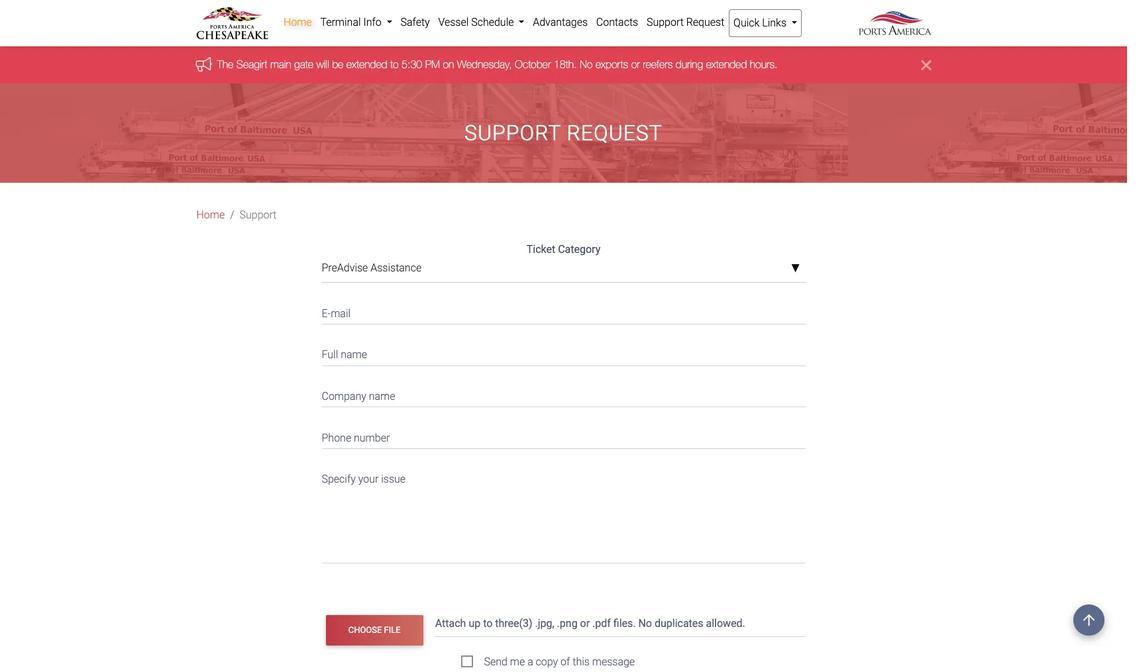 Task type: describe. For each thing, give the bounding box(es) containing it.
or
[[631, 59, 640, 70]]

seagirt
[[236, 59, 267, 70]]

preadvise assistance
[[322, 262, 422, 275]]

links
[[762, 17, 787, 29]]

1 horizontal spatial support
[[465, 121, 561, 146]]

full name
[[322, 349, 367, 361]]

0 horizontal spatial home link
[[196, 208, 225, 224]]

vessel schedule
[[438, 16, 516, 28]]

Company name text field
[[322, 382, 805, 408]]

1 vertical spatial home
[[196, 209, 225, 222]]

the seagirt main gate will be extended to 5:30 pm on wednesday, october 18th.  no exports or reefers during extended hours. alert
[[0, 47, 1127, 84]]

hours.
[[750, 59, 778, 70]]

terminal info link
[[316, 9, 396, 36]]

contacts link
[[592, 9, 642, 36]]

1 vertical spatial request
[[567, 121, 663, 146]]

no
[[580, 59, 593, 70]]

file
[[384, 626, 401, 636]]

the seagirt main gate will be extended to 5:30 pm on wednesday, october 18th.  no exports or reefers during extended hours.
[[217, 59, 778, 70]]

vessel schedule link
[[434, 9, 529, 36]]

issue
[[381, 473, 406, 486]]

choose
[[348, 626, 382, 636]]

1 extended from the left
[[346, 59, 387, 70]]

advantages
[[533, 16, 588, 28]]

1 vertical spatial support request
[[465, 121, 663, 146]]

ticket
[[527, 243, 555, 256]]

specify
[[322, 473, 356, 486]]

schedule
[[471, 16, 514, 28]]

choose file
[[348, 626, 401, 636]]

preadvise
[[322, 262, 368, 275]]

send
[[484, 656, 508, 668]]

mail
[[331, 307, 351, 320]]

0 vertical spatial support request
[[647, 16, 724, 28]]

copy
[[536, 656, 558, 668]]

the seagirt main gate will be extended to 5:30 pm on wednesday, october 18th.  no exports or reefers during extended hours. link
[[217, 59, 778, 70]]

contacts
[[596, 16, 638, 28]]

quick links
[[734, 17, 789, 29]]

2 extended from the left
[[706, 59, 747, 70]]

support inside "support request" link
[[647, 16, 684, 28]]

full
[[322, 349, 338, 361]]

name for full name
[[341, 349, 367, 361]]

e-
[[322, 307, 331, 320]]

wednesday,
[[457, 59, 512, 70]]

▼
[[791, 264, 800, 274]]

0 vertical spatial home link
[[279, 9, 316, 36]]

advantages link
[[529, 9, 592, 36]]

be
[[332, 59, 343, 70]]

to
[[390, 59, 399, 70]]



Task type: locate. For each thing, give the bounding box(es) containing it.
extended right during
[[706, 59, 747, 70]]

1 horizontal spatial home
[[284, 16, 312, 28]]

0 horizontal spatial support
[[240, 209, 277, 222]]

0 vertical spatial home
[[284, 16, 312, 28]]

will
[[316, 59, 329, 70]]

during
[[676, 59, 703, 70]]

1 vertical spatial name
[[369, 390, 395, 403]]

2 vertical spatial support
[[240, 209, 277, 222]]

home link
[[279, 9, 316, 36], [196, 208, 225, 224]]

main
[[270, 59, 291, 70]]

go to top image
[[1073, 605, 1105, 636]]

safety link
[[396, 9, 434, 36]]

name
[[341, 349, 367, 361], [369, 390, 395, 403]]

5:30
[[402, 59, 422, 70]]

0 vertical spatial support
[[647, 16, 684, 28]]

send me a copy of this message
[[484, 656, 635, 668]]

bullhorn image
[[196, 57, 217, 71]]

E-mail email field
[[322, 299, 805, 325]]

terminal info
[[320, 16, 384, 28]]

quick links link
[[729, 9, 802, 37]]

the
[[217, 59, 233, 70]]

extended left to
[[346, 59, 387, 70]]

name for company name
[[369, 390, 395, 403]]

exports
[[596, 59, 628, 70]]

1 horizontal spatial extended
[[706, 59, 747, 70]]

name right company
[[369, 390, 395, 403]]

0 vertical spatial request
[[686, 16, 724, 28]]

number
[[354, 432, 390, 444]]

18th.
[[554, 59, 577, 70]]

1 horizontal spatial name
[[369, 390, 395, 403]]

vessel
[[438, 16, 469, 28]]

quick
[[734, 17, 760, 29]]

Phone number text field
[[322, 424, 805, 449]]

company name
[[322, 390, 395, 403]]

name right full on the bottom
[[341, 349, 367, 361]]

support request
[[647, 16, 724, 28], [465, 121, 663, 146]]

message
[[592, 656, 635, 668]]

0 horizontal spatial name
[[341, 349, 367, 361]]

0 horizontal spatial extended
[[346, 59, 387, 70]]

Full name text field
[[322, 341, 805, 366]]

1 horizontal spatial request
[[686, 16, 724, 28]]

company
[[322, 390, 366, 403]]

phone number
[[322, 432, 390, 444]]

safety
[[401, 16, 430, 28]]

me
[[510, 656, 525, 668]]

request
[[686, 16, 724, 28], [567, 121, 663, 146]]

a
[[528, 656, 533, 668]]

Specify your issue text field
[[322, 465, 805, 564]]

support request link
[[642, 9, 729, 36]]

1 vertical spatial home link
[[196, 208, 225, 224]]

reefers
[[643, 59, 673, 70]]

2 horizontal spatial support
[[647, 16, 684, 28]]

0 horizontal spatial request
[[567, 121, 663, 146]]

terminal
[[320, 16, 361, 28]]

support
[[647, 16, 684, 28], [465, 121, 561, 146], [240, 209, 277, 222]]

ticket category
[[527, 243, 600, 256]]

phone
[[322, 432, 351, 444]]

on
[[443, 59, 454, 70]]

this
[[573, 656, 590, 668]]

of
[[561, 656, 570, 668]]

e-mail
[[322, 307, 351, 320]]

october
[[515, 59, 551, 70]]

extended
[[346, 59, 387, 70], [706, 59, 747, 70]]

specify your issue
[[322, 473, 406, 486]]

assistance
[[371, 262, 422, 275]]

your
[[358, 473, 379, 486]]

0 horizontal spatial home
[[196, 209, 225, 222]]

0 vertical spatial name
[[341, 349, 367, 361]]

category
[[558, 243, 600, 256]]

home
[[284, 16, 312, 28], [196, 209, 225, 222]]

gate
[[294, 59, 313, 70]]

1 horizontal spatial home link
[[279, 9, 316, 36]]

info
[[363, 16, 382, 28]]

Attach up to three(3) .jpg, .png or .pdf files. No duplicates allowed. text field
[[434, 611, 808, 637]]

1 vertical spatial support
[[465, 121, 561, 146]]

pm
[[425, 59, 440, 70]]

close image
[[921, 57, 931, 73]]



Task type: vqa. For each thing, say whether or not it's contained in the screenshot.
canopy.'s AM
no



